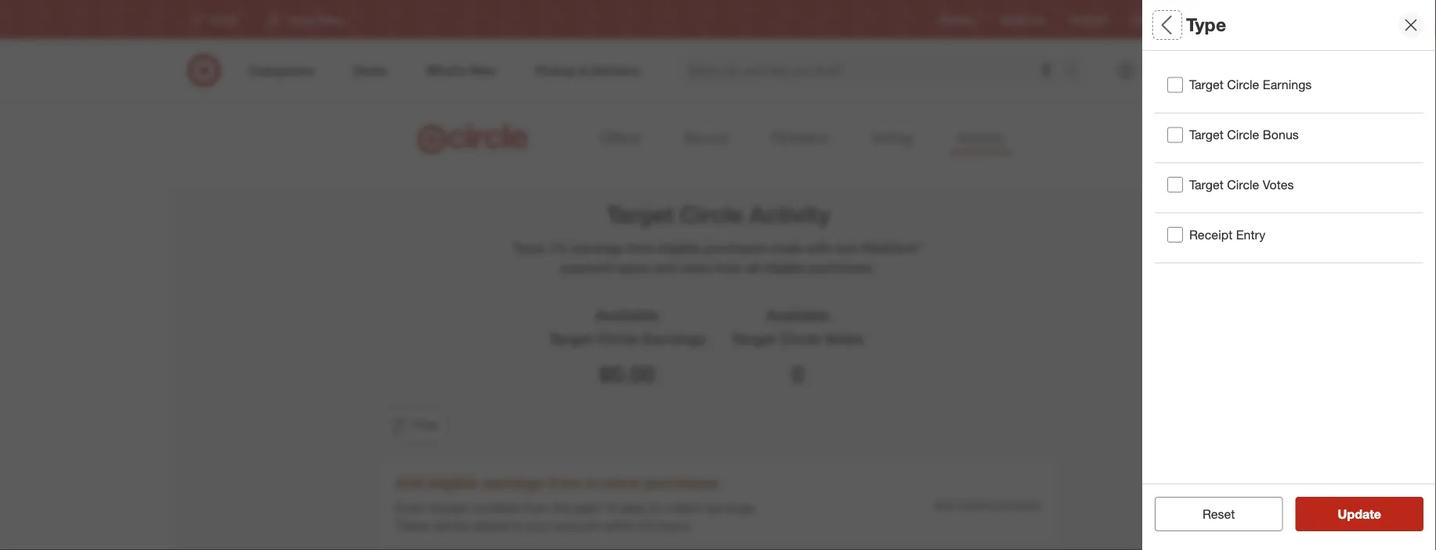 Task type: vqa. For each thing, say whether or not it's contained in the screenshot.
Categories 'link'
no



Task type: locate. For each thing, give the bounding box(es) containing it.
earnings up the numbers
[[482, 475, 544, 493]]

registry link
[[940, 13, 975, 26]]

votes down type "button"
[[1263, 177, 1294, 193]]

14
[[603, 501, 616, 516]]

target inside 'link'
[[1132, 14, 1158, 25]]

1 horizontal spatial add
[[934, 498, 954, 512]]

0 vertical spatial purchases
[[704, 241, 767, 256]]

target for target circle earnings
[[1189, 77, 1224, 92]]

0 vertical spatial earnings
[[571, 241, 623, 256]]

update button for reset button associated with all filters dialog
[[1296, 498, 1424, 532]]

target
[[1132, 14, 1158, 25], [1189, 77, 1224, 92], [1189, 127, 1224, 142], [1189, 177, 1224, 193], [606, 201, 674, 229], [549, 330, 593, 348], [731, 330, 776, 348]]

available inside available target circle earnings
[[596, 307, 659, 325]]

from inside enter receipt numbers from the past 14 days to collect earnings. these will be added to your account within 24 hours.
[[524, 501, 550, 516]]

update for reset button associated with all filters dialog update button
[[1338, 507, 1381, 522]]

available inside available target circle votes
[[766, 307, 830, 325]]

will
[[433, 519, 451, 534]]

bonus link
[[678, 124, 733, 154]]

0 horizontal spatial earnings
[[482, 475, 544, 493]]

1 horizontal spatial activity
[[957, 129, 1006, 147]]

circle for target circle votes
[[1227, 177, 1260, 193]]

add up enter
[[395, 475, 424, 493]]

target right target circle earnings option
[[1189, 77, 1224, 92]]

made
[[770, 241, 803, 256]]

1 vertical spatial earnings
[[482, 475, 544, 493]]

1%
[[549, 241, 568, 256]]

1 vertical spatial type
[[1161, 125, 1188, 140]]

add left missed at the right of the page
[[934, 498, 954, 512]]

reset inside all filters dialog
[[1203, 507, 1235, 522]]

target right target circle votes option
[[1189, 177, 1224, 193]]

the
[[553, 501, 571, 516]]

earnings
[[571, 241, 623, 256], [482, 475, 544, 493]]

bonus
[[1263, 127, 1299, 142], [684, 129, 727, 147]]

target for target circle votes
[[1189, 177, 1224, 193]]

0 horizontal spatial bonus
[[684, 129, 727, 147]]

circle for target circle bonus
[[1227, 127, 1260, 142]]

0 horizontal spatial eligible
[[428, 475, 478, 493]]

purchases inside track 1% earnings from eligible purchases made with non-redcard™ payment types and votes from all eligible purchases.
[[704, 241, 767, 256]]

0 horizontal spatial earnings
[[643, 330, 706, 348]]

from left the all
[[715, 261, 743, 276]]

offers
[[600, 129, 641, 147]]

1 horizontal spatial votes
[[1263, 177, 1294, 193]]

weekly ad
[[1000, 14, 1044, 25]]

all
[[746, 261, 760, 276]]

receipt
[[1189, 227, 1233, 243]]

target down the payment
[[549, 330, 593, 348]]

to
[[650, 501, 661, 516], [512, 519, 523, 534]]

1 horizontal spatial to
[[650, 501, 661, 516]]

0 horizontal spatial activity
[[749, 201, 830, 229]]

reset
[[1203, 507, 1235, 522], [1203, 507, 1235, 522]]

with
[[807, 241, 832, 256]]

track 1% earnings from eligible purchases made with non-redcard™ payment types and votes from all eligible purchases.
[[513, 241, 923, 276]]

0 vertical spatial add
[[395, 475, 424, 493]]

in-
[[585, 475, 604, 493]]

add missed purchase link
[[934, 497, 1041, 513]]

0 horizontal spatial votes
[[825, 330, 864, 348]]

payment
[[561, 261, 613, 276]]

1 horizontal spatial earnings
[[1263, 77, 1312, 92]]

1 horizontal spatial eligible
[[658, 241, 701, 256]]

earnings up type "button"
[[1263, 77, 1312, 92]]

partners
[[771, 129, 828, 147]]

weekly
[[1000, 14, 1030, 25]]

reset for all filters dialog
[[1203, 507, 1235, 522]]

hours.
[[657, 519, 691, 534]]

update button
[[1296, 498, 1424, 532], [1296, 498, 1424, 532]]

target right target circle bonus 'option'
[[1189, 127, 1224, 142]]

add
[[395, 475, 424, 493], [934, 498, 954, 512]]

2 vertical spatial eligible
[[428, 475, 478, 493]]

target up 'types' on the left of the page
[[606, 201, 674, 229]]

circle
[[1160, 14, 1184, 25], [1227, 77, 1260, 92], [1227, 127, 1260, 142], [1227, 177, 1260, 193], [680, 201, 743, 229], [597, 330, 639, 348], [780, 330, 821, 348]]

votes
[[1263, 177, 1294, 193], [825, 330, 864, 348]]

0 vertical spatial earnings
[[1263, 77, 1312, 92]]

available
[[596, 307, 659, 325], [766, 307, 830, 325]]

from for store
[[548, 475, 581, 493]]

type
[[1186, 14, 1226, 36], [1161, 125, 1188, 140]]

What can we help you find? suggestions appear below search field
[[678, 53, 1068, 88]]

receipt
[[429, 501, 468, 516]]

0 vertical spatial to
[[650, 501, 661, 516]]

purchases up the all
[[704, 241, 767, 256]]

all
[[1155, 13, 1177, 34]]

2 available from the left
[[766, 307, 830, 325]]

to up the 24
[[650, 501, 661, 516]]

type button
[[1161, 123, 1418, 141]]

1 horizontal spatial bonus
[[1263, 127, 1299, 142]]

from
[[627, 241, 655, 256], [715, 261, 743, 276], [548, 475, 581, 493], [524, 501, 550, 516]]

earnings up $0.00
[[643, 330, 706, 348]]

circle inside available target circle earnings
[[597, 330, 639, 348]]

from up 'types' on the left of the page
[[627, 241, 655, 256]]

update inside all filters dialog
[[1338, 507, 1381, 522]]

date button
[[1161, 80, 1418, 98]]

reset button for type dialog
[[1155, 498, 1283, 532]]

to left your
[[512, 519, 523, 534]]

0 vertical spatial type
[[1186, 14, 1226, 36]]

purchases up collect
[[644, 475, 718, 493]]

eligible
[[658, 241, 701, 256], [763, 261, 806, 276], [428, 475, 478, 493]]

voting link
[[865, 124, 919, 154]]

target right redcard
[[1132, 14, 1158, 25]]

1 vertical spatial add
[[934, 498, 954, 512]]

partners link
[[765, 124, 834, 154]]

0 horizontal spatial add
[[395, 475, 424, 493]]

update button inside type dialog
[[1296, 498, 1424, 532]]

purchases
[[704, 241, 767, 256], [644, 475, 718, 493]]

ad
[[1033, 14, 1044, 25]]

voting
[[872, 129, 913, 147]]

0 vertical spatial votes
[[1263, 177, 1294, 193]]

earnings inside type dialog
[[1263, 77, 1312, 92]]

1 vertical spatial votes
[[825, 330, 864, 348]]

update button for reset button corresponding to type dialog
[[1296, 498, 1424, 532]]

1 vertical spatial purchases
[[644, 475, 718, 493]]

1 available from the left
[[596, 307, 659, 325]]

activity link
[[951, 124, 1012, 154]]

earnings
[[1263, 77, 1312, 92], [643, 330, 706, 348]]

earnings up the payment
[[571, 241, 623, 256]]

from up the
[[548, 475, 581, 493]]

available target circle earnings
[[549, 307, 706, 348]]

eligible up the receipt
[[428, 475, 478, 493]]

0 vertical spatial eligible
[[658, 241, 701, 256]]

eligible down made at top right
[[763, 261, 806, 276]]

purchases.
[[809, 261, 875, 276]]

target circle earnings
[[1189, 77, 1312, 92]]

added
[[472, 519, 508, 534]]

1 horizontal spatial available
[[766, 307, 830, 325]]

1 horizontal spatial earnings
[[571, 241, 623, 256]]

0 vertical spatial activity
[[957, 129, 1006, 147]]

reset button
[[1155, 498, 1283, 532], [1155, 498, 1283, 532]]

earnings inside track 1% earnings from eligible purchases made with non-redcard™ payment types and votes from all eligible purchases.
[[571, 241, 623, 256]]

redcard
[[1069, 14, 1107, 25]]

votes
[[679, 261, 711, 276]]

update for update button within the type dialog
[[1338, 507, 1381, 522]]

target circle link
[[1132, 13, 1184, 26]]

update
[[1338, 507, 1381, 522], [1338, 507, 1381, 522]]

weekly ad link
[[1000, 13, 1044, 26]]

find stores
[[1210, 14, 1257, 25]]

votes inside available target circle votes
[[825, 330, 864, 348]]

0 horizontal spatial available
[[596, 307, 659, 325]]

1 vertical spatial earnings
[[643, 330, 706, 348]]

circle inside 'link'
[[1160, 14, 1184, 25]]

circle for target circle activity
[[680, 201, 743, 229]]

target for target circle bonus
[[1189, 127, 1224, 142]]

activity
[[957, 129, 1006, 147], [749, 201, 830, 229]]

0 horizontal spatial to
[[512, 519, 523, 534]]

reset inside type dialog
[[1203, 507, 1235, 522]]

be
[[454, 519, 469, 534]]

from up your
[[524, 501, 550, 516]]

votes down purchases.
[[825, 330, 864, 348]]

1 vertical spatial activity
[[749, 201, 830, 229]]

Receipt Entry checkbox
[[1168, 227, 1183, 243]]

1 vertical spatial eligible
[[763, 261, 806, 276]]

non-
[[835, 241, 863, 256]]

available up 0
[[766, 307, 830, 325]]

eligible up and
[[658, 241, 701, 256]]

votes inside type dialog
[[1263, 177, 1294, 193]]

update inside type dialog
[[1338, 507, 1381, 522]]

target down the all
[[731, 330, 776, 348]]

Target Circle Earnings checkbox
[[1168, 77, 1183, 93]]

registry
[[940, 14, 975, 25]]

stores
[[1230, 14, 1257, 25]]

0
[[792, 361, 804, 388]]

available down 'types' on the left of the page
[[596, 307, 659, 325]]

24
[[639, 519, 653, 534]]



Task type: describe. For each thing, give the bounding box(es) containing it.
circle inside available target circle votes
[[780, 330, 821, 348]]

entry
[[1236, 227, 1266, 243]]

circle for target circle
[[1160, 14, 1184, 25]]

all filters dialog
[[1142, 0, 1436, 551]]

filters
[[1182, 13, 1230, 34]]

enter
[[395, 501, 425, 516]]

numbers
[[471, 501, 521, 516]]

missed
[[957, 498, 992, 512]]

target circle activity
[[606, 201, 830, 229]]

available for $0.00
[[596, 307, 659, 325]]

reset for type dialog
[[1203, 507, 1235, 522]]

these
[[395, 519, 430, 534]]

types
[[617, 261, 650, 276]]

type inside "button"
[[1161, 125, 1188, 140]]

2 horizontal spatial eligible
[[763, 261, 806, 276]]

date
[[1161, 81, 1187, 96]]

available for 0
[[766, 307, 830, 325]]

target circle logo image
[[415, 122, 534, 155]]

add for add missed purchase
[[934, 498, 954, 512]]

target inside available target circle earnings
[[549, 330, 593, 348]]

earnings.
[[705, 501, 756, 516]]

find stores link
[[1210, 13, 1257, 26]]

within
[[603, 519, 636, 534]]

bonus inside type dialog
[[1263, 127, 1299, 142]]

target circle bonus
[[1189, 127, 1299, 142]]

receipt entry
[[1189, 227, 1266, 243]]

add eligible earnings from in-store purchases
[[395, 475, 718, 493]]

filter
[[412, 418, 439, 433]]

type inside dialog
[[1186, 14, 1226, 36]]

$0.00
[[600, 361, 655, 388]]

from for past
[[524, 501, 550, 516]]

enter receipt numbers from the past 14 days to collect earnings. these will be added to your account within 24 hours.
[[395, 501, 756, 534]]

add missed purchase
[[934, 498, 1041, 512]]

target inside available target circle votes
[[731, 330, 776, 348]]

earnings for 1%
[[571, 241, 623, 256]]

filter button
[[380, 409, 449, 443]]

all filters
[[1155, 13, 1230, 34]]

from for purchases
[[627, 241, 655, 256]]

reset button for all filters dialog
[[1155, 498, 1283, 532]]

your
[[526, 519, 551, 534]]

purchase
[[995, 498, 1041, 512]]

add for add eligible earnings from in-store purchases
[[395, 475, 424, 493]]

Target Circle Bonus checkbox
[[1168, 127, 1183, 143]]

account
[[554, 519, 599, 534]]

target for target circle
[[1132, 14, 1158, 25]]

1 vertical spatial to
[[512, 519, 523, 534]]

track
[[513, 241, 546, 256]]

Target Circle Votes checkbox
[[1168, 177, 1183, 193]]

collect
[[665, 501, 702, 516]]

target for target circle activity
[[606, 201, 674, 229]]

find
[[1210, 14, 1228, 25]]

target circle votes
[[1189, 177, 1294, 193]]

redcard™
[[863, 241, 923, 256]]

earnings inside available target circle earnings
[[643, 330, 706, 348]]

days
[[620, 501, 646, 516]]

redcard link
[[1069, 13, 1107, 26]]

earnings for eligible
[[482, 475, 544, 493]]

circle for target circle earnings
[[1227, 77, 1260, 92]]

available target circle votes
[[731, 307, 864, 348]]

and
[[653, 261, 676, 276]]

past
[[575, 501, 599, 516]]

type dialog
[[1142, 0, 1436, 551]]

search
[[1057, 64, 1095, 80]]

offers link
[[594, 124, 647, 154]]

search button
[[1057, 53, 1095, 91]]

store
[[604, 475, 640, 493]]

target circle
[[1132, 14, 1184, 25]]



